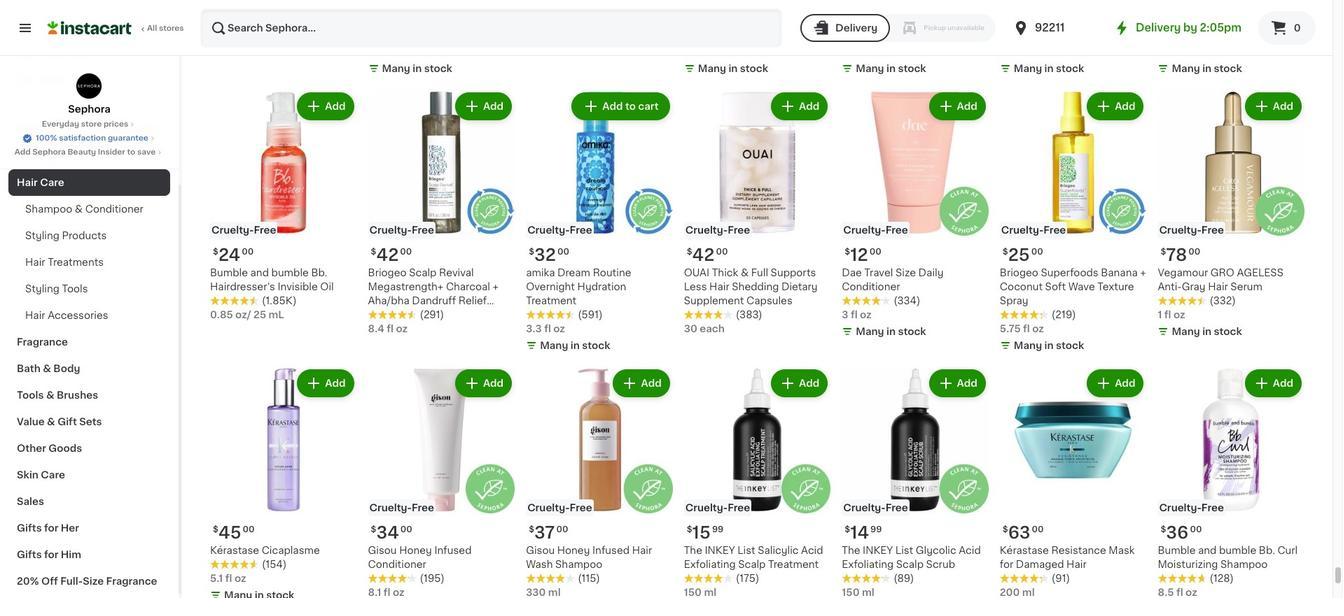 Task type: vqa. For each thing, say whether or not it's contained in the screenshot.
Pack,
yes



Task type: describe. For each thing, give the bounding box(es) containing it.
oz down delivery by 2:05pm link
[[1174, 47, 1186, 57]]

less
[[684, 283, 707, 292]]

mini
[[1000, 5, 1021, 15]]

many in stock down the (332)
[[1172, 327, 1242, 337]]

cruelty- for bumble and bumble bb. curl moisturizing shampoo
[[1159, 504, 1202, 513]]

list for 14
[[896, 546, 914, 556]]

200 ml
[[1000, 588, 1035, 598]]

fl right 8.5 on the right bottom of page
[[1177, 588, 1184, 598]]

Search field
[[202, 10, 781, 46]]

free for briogeo superfoods banana + coconut soft wave texture spray
[[1044, 226, 1066, 236]]

many down 5.75 fl oz
[[1014, 341, 1042, 351]]

0 horizontal spatial sephora
[[32, 148, 66, 156]]

store
[[81, 120, 102, 128]]

add for gisou honey infused conditioner
[[483, 379, 504, 389]]

1 1 fl oz from the top
[[1158, 47, 1186, 57]]

0 vertical spatial sephora
[[68, 104, 110, 114]]

treatment inside the inkey list salicylic acid exfoliating scalp treatment
[[768, 560, 819, 570]]

everyday store prices
[[42, 120, 128, 128]]

oz right 16 on the top right of the page
[[855, 47, 867, 57]]

tools & brushes link
[[8, 382, 170, 409]]

cart
[[638, 101, 659, 111]]

many in stock down 3.3 fl oz
[[540, 341, 610, 351]]

mask
[[1109, 546, 1135, 556]]

daily
[[919, 269, 944, 278]]

stock down (248)
[[1056, 64, 1084, 73]]

many in stock down 5.75 fl oz
[[1014, 341, 1084, 351]]

product group containing 36
[[1158, 367, 1305, 599]]

hair inside jvn complete nourishing hair oil shine drops
[[526, 5, 546, 15]]

330 ml
[[526, 588, 561, 598]]

shampoo
[[276, 5, 322, 15]]

briogeo for briogeo superfoods banana + coconut soft wave texture spray
[[1000, 269, 1039, 278]]

$ for the inkey list salicylic acid exfoliating scalp treatment
[[687, 526, 692, 534]]

fl down anti-
[[1165, 311, 1171, 320]]

stock down (219)
[[1056, 341, 1084, 351]]

dandruff
[[412, 297, 456, 306]]

many in stock down the 1 each
[[382, 64, 452, 73]]

& for gift
[[47, 417, 55, 427]]

cruelty-free for briogeo superfoods banana + coconut soft wave texture spray
[[1001, 226, 1066, 236]]

$ for briogeo scalp revival megastrength+ charcoal + aha/bha dandruff relief shampoo with salicylic acid 3%
[[371, 248, 376, 257]]

nourishing
[[600, 0, 654, 1]]

cruelty- for gisou honey infused conditioner
[[370, 504, 412, 513]]

hair inside kérastase resistance mask for damaged hair
[[1067, 560, 1087, 570]]

many in stock down 5 fl oz
[[698, 64, 768, 73]]

hair inside vegamour gro ageless anti-gray hair serum
[[1208, 283, 1228, 292]]

shampoo down hair care
[[25, 205, 72, 214]]

clarifying
[[210, 5, 256, 15]]

63
[[1008, 525, 1031, 541]]

& for body
[[43, 364, 51, 374]]

gifts for gifts for her
[[17, 524, 42, 534]]

in down the briogeo hair pack, superfoods, mango + cherry, value kit
[[413, 64, 422, 73]]

fl right the "8.4"
[[387, 325, 394, 334]]

damaged
[[1016, 560, 1064, 570]]

glycolic
[[916, 546, 957, 556]]

$ 78 00
[[1161, 248, 1201, 264]]

fl right 5.75
[[1023, 325, 1030, 334]]

many down 3.4 fl oz
[[1014, 64, 1042, 73]]

1 vertical spatial fragrance
[[106, 577, 157, 587]]

bath & body link
[[8, 356, 170, 382]]

many in stock down 3.4 fl oz
[[1014, 64, 1084, 73]]

99 for 14
[[871, 526, 882, 534]]

oz right '8.1'
[[393, 588, 405, 598]]

the for 14
[[842, 546, 860, 556]]

$ for bumble and bumble bb. hairdresser's invisible oil
[[213, 248, 218, 257]]

cruelty-free for vegamour gro ageless anti-gray hair serum
[[1159, 226, 1224, 236]]

treatment inside "briogeo don't despair, repari! strengthening treatment oil"
[[1158, 19, 1209, 29]]

32
[[534, 248, 556, 264]]

& inside ouai thick & full supports less hair shedding dietary supplement capsules
[[741, 269, 749, 278]]

8.4 fl oz
[[368, 325, 408, 334]]

free for gisou honey infused hair wash shampoo
[[570, 504, 592, 513]]

ouai thick & full supports less hair shedding dietary supplement capsules
[[684, 269, 818, 306]]

2:05pm
[[1200, 22, 1242, 33]]

8.1 fl oz
[[368, 588, 405, 598]]

add for bumble and bumble bb. curl moisturizing shampoo
[[1273, 379, 1294, 389]]

00 for dae travel size daily conditioner
[[870, 248, 882, 257]]

many down 5 fl oz
[[698, 64, 726, 73]]

gel
[[258, 5, 274, 15]]

cruelty-free for the inkey list glycolic acid exfoliating scalp scrub
[[843, 504, 908, 513]]

serum
[[1231, 283, 1263, 292]]

fl right 3.4
[[1018, 47, 1025, 57]]

5.75 fl oz
[[1000, 325, 1044, 334]]

fl right 3
[[851, 311, 858, 320]]

oz right 5.75
[[1033, 325, 1044, 334]]

briogeo megastrength+ rice water protein + moisture strengthening treatment
[[684, 0, 825, 29]]

tools inside 'link'
[[17, 391, 44, 401]]

to inside add to cart button
[[625, 101, 636, 111]]

curl inside bumble and bumble bb. curl moisturizing shampoo
[[1278, 546, 1298, 556]]

and for 36
[[1198, 546, 1217, 556]]

1 down superfoods,
[[368, 47, 372, 57]]

100%
[[36, 134, 57, 142]]

150 for 15
[[684, 588, 702, 598]]

bumble for 24
[[271, 269, 309, 278]]

oz down clarifying
[[233, 33, 244, 43]]

many down the gray
[[1172, 327, 1200, 337]]

hair inside 'gisou honey infused hair wash shampoo'
[[632, 546, 652, 556]]

stock down the briogeo hair pack, superfoods, mango + cherry, value kit
[[424, 64, 452, 73]]

many in stock down (355)
[[856, 64, 926, 73]]

in down (731)
[[1203, 64, 1212, 73]]

in down (219)
[[1045, 341, 1054, 351]]

3%
[[368, 325, 383, 334]]

100% satisfaction guarantee
[[36, 134, 148, 142]]

00 for amika dream routine overnight hydration treatment
[[557, 248, 569, 257]]

many in stock down (334)
[[856, 327, 926, 337]]

value & gift sets link
[[8, 409, 170, 436]]

the for 15
[[684, 546, 702, 556]]

oz right 3.4
[[1028, 47, 1039, 57]]

30
[[684, 325, 698, 334]]

00 for kérastase cicaplasme
[[243, 526, 255, 534]]

care for skin care
[[41, 471, 65, 480]]

0 horizontal spatial fragrance
[[17, 338, 68, 347]]

gisou for 34
[[368, 546, 397, 556]]

the inkey list salicylic acid exfoliating scalp treatment
[[684, 546, 823, 570]]

for for her
[[44, 524, 58, 534]]

oil for bumble and bumble bb. hairdresser's invisible oil
[[320, 283, 334, 292]]

add button for gisou honey infused conditioner
[[457, 372, 511, 397]]

ml for 14
[[862, 588, 875, 598]]

stock down (731)
[[1214, 64, 1242, 73]]

15
[[692, 525, 711, 541]]

cruelty- for briogeo superfoods banana + coconut soft wave texture spray
[[1001, 226, 1044, 236]]

briogeo for briogeo megastrength+ rice water protein + moisture strengthening treatment
[[684, 0, 723, 1]]

add button for the inkey list glycolic acid exfoliating scalp scrub
[[931, 372, 985, 397]]

many down 16 oz
[[856, 64, 884, 73]]

save
[[137, 148, 156, 156]]

+ for briogeo scalp revival megastrength+ charcoal + aha/bha dandruff relief shampoo with salicylic acid 3%
[[493, 283, 499, 292]]

in down the (332)
[[1203, 327, 1212, 337]]

kit
[[397, 19, 411, 29]]

shampoo & conditioner link
[[8, 196, 170, 223]]

bb. for 36
[[1259, 546, 1275, 556]]

cruelty- for bumble and bumble bb. hairdresser's invisible oil
[[212, 226, 254, 236]]

free for bumble and bumble bb. hairdresser's invisible oil
[[254, 226, 276, 236]]

curl inside living proof perfect hair day mini curl definer conditioning cream
[[1023, 5, 1043, 15]]

styling tools link
[[8, 276, 170, 303]]

product group containing 45
[[210, 367, 357, 599]]

add for the inkey list glycolic acid exfoliating scalp scrub
[[957, 379, 978, 389]]

in down briogeo megastrength+ rice water protein + moisture strengthening treatment
[[729, 64, 738, 73]]

many down the 1 each
[[382, 64, 410, 73]]

relief
[[459, 297, 487, 306]]

1 fl oz inside product group
[[1158, 311, 1186, 320]]

tansy
[[306, 0, 334, 1]]

00 for bumble and bumble bb. hairdresser's invisible oil
[[242, 248, 254, 257]]

many down delivery by 2:05pm
[[1172, 64, 1200, 73]]

shampoo inside 'gisou honey infused hair wash shampoo'
[[555, 560, 603, 570]]

acid for 15
[[801, 546, 823, 556]]

product group containing 14
[[842, 367, 989, 599]]

shedding
[[732, 283, 779, 292]]

briogeo for briogeo scalp revival megastrength+ charcoal + aha/bha dandruff relief shampoo with salicylic acid 3%
[[368, 269, 407, 278]]

product group containing 34
[[368, 367, 515, 599]]

oz right 3
[[860, 311, 872, 320]]

$ for kérastase cicaplasme
[[213, 526, 218, 534]]

amika dream routine overnight hydration treatment
[[526, 269, 631, 306]]

coconut
[[1000, 283, 1043, 292]]

12
[[850, 248, 868, 264]]

add for bumble and bumble bb. hairdresser's invisible oil
[[325, 101, 346, 111]]

100% satisfaction guarantee button
[[22, 130, 157, 144]]

gifts for him
[[17, 551, 81, 560]]

banana
[[1101, 269, 1138, 278]]

ml for 37
[[548, 588, 561, 598]]

aha/bha
[[368, 297, 410, 306]]

charcoal
[[446, 283, 490, 292]]

in down (334)
[[887, 327, 896, 337]]

delivery for delivery by 2:05pm
[[1136, 22, 1181, 33]]

to inside add sephora beauty insider to save link
[[127, 148, 135, 156]]

protein
[[715, 5, 751, 15]]

0 vertical spatial tools
[[62, 284, 88, 294]]

gisou honey infused conditioner
[[368, 546, 472, 570]]

fl right '8.1'
[[384, 588, 390, 598]]

cruelty- for briogeo scalp revival megastrength+ charcoal + aha/bha dandruff relief shampoo with salicylic acid 3%
[[370, 226, 412, 236]]

0 horizontal spatial conditioner
[[85, 205, 144, 214]]

each for 1 each
[[375, 47, 400, 57]]

oz right 8.5 on the right bottom of page
[[1186, 588, 1198, 598]]

infused for 34
[[435, 546, 472, 556]]

cruelty-free for briogeo scalp revival megastrength+ charcoal + aha/bha dandruff relief shampoo with salicylic acid 3%
[[370, 226, 434, 236]]

inkey for 14
[[863, 546, 893, 556]]

her
[[61, 524, 79, 534]]

sales link
[[8, 489, 170, 516]]

(89)
[[894, 574, 914, 584]]

bath
[[17, 364, 41, 374]]

0.85 oz/ 25 ml
[[210, 311, 284, 320]]

(332)
[[1210, 297, 1236, 306]]

cruelty- for dae travel size daily conditioner
[[843, 226, 886, 236]]

42 for ouai
[[692, 248, 715, 264]]

gifts for her link
[[8, 516, 170, 542]]

5.1
[[210, 574, 223, 584]]

fl down clarifying
[[223, 33, 230, 43]]

delivery by 2:05pm link
[[1114, 20, 1242, 36]]

conditioner inside dae travel size daily conditioner
[[842, 283, 900, 292]]

shampoo inside briogeo scalp revival megastrength+ charcoal + aha/bha dandruff relief shampoo with salicylic acid 3%
[[368, 311, 415, 320]]

0 horizontal spatial 14
[[210, 33, 221, 43]]

shampoo & conditioner
[[25, 205, 144, 214]]

kérastase for 63
[[1000, 546, 1049, 556]]

for inside kérastase resistance mask for damaged hair
[[1000, 560, 1014, 570]]

briogeo for briogeo don't despair, repari! strengthening treatment oil
[[1158, 0, 1197, 1]]

despair,
[[1229, 0, 1269, 1]]

oz right 5
[[702, 47, 714, 57]]

$ for ouai thick & full supports less hair shedding dietary supplement capsules
[[687, 248, 692, 257]]

cruelty-free for amika dream routine overnight hydration treatment
[[528, 226, 592, 236]]

ouai
[[684, 269, 710, 278]]

$ 12 00
[[845, 248, 882, 264]]

5.75
[[1000, 325, 1021, 334]]

in down the (591)
[[571, 341, 580, 351]]

1 vertical spatial 25
[[254, 311, 266, 320]]

$ 42 00 for ouai
[[687, 248, 728, 264]]

add button for vegamour gro ageless anti-gray hair serum
[[1247, 94, 1301, 119]]

1 down delivery by 2:05pm link
[[1158, 47, 1162, 57]]

product group containing 25
[[1000, 90, 1147, 356]]

(91)
[[1052, 574, 1070, 584]]

(154)
[[262, 560, 287, 570]]

add for the inkey list salicylic acid exfoliating scalp treatment
[[799, 379, 820, 389]]

briogeo for briogeo hair pack, superfoods, mango + cherry, value kit
[[368, 0, 407, 1]]

water
[[684, 5, 713, 15]]

cruelty- for vegamour gro ageless anti-gray hair serum
[[1159, 226, 1202, 236]]

exfoliating for 14
[[842, 560, 894, 570]]

overnight
[[526, 283, 575, 292]]

adwoa beauty  baomint moisturizing curl defining cream
[[842, 0, 966, 29]]

30 each
[[684, 325, 725, 334]]

vegamour gro ageless anti-gray hair serum
[[1158, 269, 1284, 292]]

other
[[17, 444, 46, 454]]

(383)
[[736, 311, 763, 320]]

in down (248)
[[1045, 64, 1054, 73]]

stock down (334)
[[898, 327, 926, 337]]

add for kérastase cicaplasme
[[325, 379, 346, 389]]

5
[[684, 47, 691, 57]]

1 horizontal spatial beauty
[[123, 125, 159, 134]]

00 for bumble and bumble bb. curl moisturizing shampoo
[[1190, 526, 1202, 534]]

1 inside product group
[[1158, 311, 1162, 320]]

fl right 3.3
[[544, 325, 551, 334]]

jvn complete nourishing hair oil shine drops
[[526, 0, 654, 15]]

honey for 37
[[557, 546, 590, 556]]

fl down delivery by 2:05pm link
[[1165, 47, 1171, 57]]

all
[[147, 25, 157, 32]]

cruelty-free for gisou honey infused conditioner
[[370, 504, 434, 513]]

defining
[[926, 5, 966, 15]]

scrub
[[926, 560, 955, 570]]

stock down the (332)
[[1214, 327, 1242, 337]]

perfect
[[1061, 0, 1097, 1]]

anti-
[[1158, 283, 1182, 292]]

in down (355)
[[887, 64, 896, 73]]



Task type: locate. For each thing, give the bounding box(es) containing it.
00 up coconut
[[1032, 248, 1043, 257]]

2 inkey from the left
[[705, 546, 735, 556]]

(195)
[[420, 574, 445, 584]]

1 fl oz down delivery by 2:05pm link
[[1158, 47, 1186, 57]]

briogeo inside the briogeo hair pack, superfoods, mango + cherry, value kit
[[368, 0, 407, 1]]

fl right 5.1
[[225, 574, 232, 584]]

briogeo up water
[[684, 0, 723, 1]]

adwoa up clarifying
[[210, 0, 243, 1]]

0 vertical spatial oil
[[549, 5, 562, 15]]

gisou for 37
[[526, 546, 555, 556]]

adwoa inside adwoa beauty  baomint moisturizing curl defining cream
[[842, 0, 875, 1]]

delivery up 16 oz
[[836, 23, 878, 33]]

cruelty-free for gisou honey infused hair wash shampoo
[[528, 504, 592, 513]]

(173)
[[262, 19, 285, 29]]

99 inside $ 14 99
[[871, 526, 882, 534]]

$ inside $ 14 99
[[845, 526, 850, 534]]

salicylic inside the inkey list salicylic acid exfoliating scalp treatment
[[758, 546, 799, 556]]

24
[[218, 248, 240, 264]]

salicylic down relief
[[443, 311, 484, 320]]

25
[[1008, 248, 1030, 264], [254, 311, 266, 320]]

the inkey list glycolic acid exfoliating scalp scrub
[[842, 546, 981, 570]]

$ 15 99
[[687, 525, 724, 541]]

$ inside $ 32 00
[[529, 248, 534, 257]]

$ for the inkey list glycolic acid exfoliating scalp scrub
[[845, 526, 850, 534]]

2 vertical spatial conditioner
[[368, 560, 426, 570]]

add for dae travel size daily conditioner
[[957, 101, 978, 111]]

3 ml from the left
[[704, 588, 717, 598]]

adwoa inside adwoa beauty  blue tansy clarifying gel shampoo
[[210, 0, 243, 1]]

sephora logo image
[[76, 73, 103, 99]]

free for gisou honey infused conditioner
[[412, 504, 434, 513]]

0 horizontal spatial bumble
[[210, 269, 248, 278]]

tools down bath
[[17, 391, 44, 401]]

00 for ouai thick & full supports less hair shedding dietary supplement capsules
[[716, 248, 728, 257]]

2 horizontal spatial acid
[[959, 546, 981, 556]]

revival
[[439, 269, 474, 278]]

beauty down satisfaction
[[68, 148, 96, 156]]

$ for gisou honey infused hair wash shampoo
[[529, 526, 534, 534]]

$ inside $ 24 00
[[213, 248, 218, 257]]

00 inside $ 34 00
[[400, 526, 412, 534]]

shampoo inside bumble and bumble bb. curl moisturizing shampoo
[[1221, 560, 1268, 570]]

moisturizing
[[1158, 560, 1218, 570]]

92211 button
[[1013, 8, 1097, 48]]

oz/
[[235, 311, 251, 320]]

2 gifts from the top
[[17, 551, 42, 560]]

scalp for 15
[[738, 560, 766, 570]]

1 horizontal spatial oil
[[549, 5, 562, 15]]

kérastase inside kérastase resistance mask for damaged hair
[[1000, 546, 1049, 556]]

shampoo down aha/bha at the left
[[368, 311, 415, 320]]

infused for 37
[[593, 546, 630, 556]]

1 horizontal spatial gisou
[[526, 546, 555, 556]]

add for vegamour gro ageless anti-gray hair serum
[[1273, 101, 1294, 111]]

briogeo inside briogeo scalp revival megastrength+ charcoal + aha/bha dandruff relief shampoo with salicylic acid 3%
[[368, 269, 407, 278]]

1 vertical spatial care
[[41, 471, 65, 480]]

oil down complete
[[549, 5, 562, 15]]

bumble inside the bumble and bumble bb. hairdresser's invisible oil
[[271, 269, 309, 278]]

for up the 200 at the bottom right of the page
[[1000, 560, 1014, 570]]

products
[[62, 231, 107, 241]]

1 horizontal spatial strengthening
[[1196, 5, 1266, 15]]

1 horizontal spatial adwoa
[[842, 0, 875, 1]]

8.4
[[368, 325, 384, 334]]

1 vertical spatial and
[[1198, 546, 1217, 556]]

1 horizontal spatial $ 42 00
[[687, 248, 728, 264]]

0 horizontal spatial salicylic
[[443, 311, 484, 320]]

free
[[254, 226, 276, 236], [570, 226, 592, 236], [886, 226, 908, 236], [412, 226, 434, 236], [728, 226, 750, 236], [1044, 226, 1066, 236], [1202, 226, 1224, 236], [570, 504, 592, 513], [886, 504, 908, 513], [412, 504, 434, 513], [728, 504, 750, 513], [1202, 504, 1224, 513]]

150 ml for 15
[[684, 588, 717, 598]]

conditioner
[[85, 205, 144, 214], [842, 283, 900, 292], [368, 560, 426, 570]]

lists link
[[8, 66, 170, 94]]

0 horizontal spatial beauty
[[245, 0, 280, 1]]

0 horizontal spatial the
[[684, 546, 702, 556]]

1 vertical spatial styling
[[25, 284, 59, 294]]

gray
[[1182, 283, 1206, 292]]

bb. inside bumble and bumble bb. curl moisturizing shampoo
[[1259, 546, 1275, 556]]

0 horizontal spatial bumble
[[271, 269, 309, 278]]

2 150 from the left
[[684, 588, 702, 598]]

scalp inside the inkey list glycolic acid exfoliating scalp scrub
[[896, 560, 924, 570]]

1 horizontal spatial bb.
[[1259, 546, 1275, 556]]

1 vertical spatial oil
[[1211, 19, 1225, 29]]

add button for bumble and bumble bb. hairdresser's invisible oil
[[299, 94, 353, 119]]

definer
[[1046, 5, 1082, 15]]

None search field
[[200, 8, 782, 48]]

treatment inside briogeo megastrength+ rice water protein + moisture strengthening treatment
[[757, 19, 808, 29]]

beauty up gel
[[245, 0, 280, 1]]

$ inside $ 36 00
[[1161, 526, 1166, 534]]

product group containing 12
[[842, 90, 989, 342]]

1 horizontal spatial bumble
[[1219, 546, 1257, 556]]

cruelty-free for ouai thick & full supports less hair shedding dietary supplement capsules
[[685, 226, 750, 236]]

2 the from the left
[[684, 546, 702, 556]]

2 1 fl oz from the top
[[1158, 311, 1186, 320]]

1 horizontal spatial list
[[896, 546, 914, 556]]

00 right '12'
[[870, 248, 882, 257]]

$ inside $ 37 00
[[529, 526, 534, 534]]

buy it again
[[39, 47, 99, 57]]

oz right 5.1
[[235, 574, 246, 584]]

$ up ouai
[[687, 248, 692, 257]]

0 vertical spatial bumble
[[271, 269, 309, 278]]

3.3
[[526, 325, 542, 334]]

beauty for curl
[[877, 0, 912, 1]]

2 exfoliating from the left
[[684, 560, 736, 570]]

1 horizontal spatial 150 ml
[[842, 588, 875, 598]]

00 inside the $ 63 00
[[1032, 526, 1044, 534]]

service type group
[[801, 14, 996, 42]]

many down 3 fl oz at the bottom right of page
[[856, 327, 884, 337]]

gifts for her
[[17, 524, 79, 534]]

1 horizontal spatial fragrance
[[106, 577, 157, 587]]

1 horizontal spatial bumble
[[1158, 546, 1196, 556]]

0 vertical spatial value
[[368, 19, 395, 29]]

bumble and bumble bb. hairdresser's invisible oil
[[210, 269, 334, 292]]

oz right the "8.4"
[[396, 325, 408, 334]]

1 vertical spatial to
[[127, 148, 135, 156]]

bumble inside bumble and bumble bb. curl moisturizing shampoo
[[1158, 546, 1196, 556]]

$ inside $ 34 00
[[371, 526, 376, 534]]

1 vertical spatial salicylic
[[758, 546, 799, 556]]

8.1
[[368, 588, 381, 598]]

00 up aha/bha at the left
[[400, 248, 412, 257]]

& inside tools & brushes 'link'
[[46, 391, 54, 401]]

0 vertical spatial 1 fl oz
[[1158, 47, 1186, 57]]

(291)
[[420, 311, 444, 320]]

add button for kérastase cicaplasme
[[299, 372, 353, 397]]

exfoliating inside the inkey list salicylic acid exfoliating scalp treatment
[[684, 560, 736, 570]]

cruelty- for the inkey list glycolic acid exfoliating scalp scrub
[[843, 504, 886, 513]]

inkey inside the inkey list salicylic acid exfoliating scalp treatment
[[705, 546, 735, 556]]

megastrength+ inside briogeo megastrength+ rice water protein + moisture strengthening treatment
[[725, 0, 801, 1]]

00 right 78
[[1189, 248, 1201, 257]]

full
[[751, 269, 768, 278]]

1 vertical spatial sephora
[[32, 148, 66, 156]]

buy it again link
[[8, 38, 170, 66]]

+ right charcoal
[[493, 283, 499, 292]]

stock down briogeo megastrength+ rice water protein + moisture strengthening treatment
[[740, 64, 768, 73]]

3.4 fl oz
[[1000, 47, 1039, 57]]

sales
[[17, 497, 44, 507]]

cruelty-free for bumble and bumble bb. hairdresser's invisible oil
[[212, 226, 276, 236]]

0 vertical spatial styling
[[25, 231, 59, 241]]

list inside the inkey list glycolic acid exfoliating scalp scrub
[[896, 546, 914, 556]]

him
[[61, 551, 81, 560]]

product group containing 24
[[210, 90, 357, 322]]

gisou down 34
[[368, 546, 397, 556]]

care for hair care
[[40, 178, 64, 188]]

oz down anti-
[[1174, 311, 1186, 320]]

0 horizontal spatial size
[[83, 577, 104, 587]]

inkey down the '$ 15 99'
[[705, 546, 735, 556]]

0 horizontal spatial exfoliating
[[684, 560, 736, 570]]

cruelty- for gisou honey infused hair wash shampoo
[[528, 504, 570, 513]]

acid inside the inkey list salicylic acid exfoliating scalp treatment
[[801, 546, 823, 556]]

1 150 from the left
[[842, 588, 860, 598]]

the inside the inkey list salicylic acid exfoliating scalp treatment
[[684, 546, 702, 556]]

infused inside gisou honey infused conditioner
[[435, 546, 472, 556]]

$ inside $ 25 00
[[1003, 248, 1008, 257]]

1 horizontal spatial conditioner
[[368, 560, 426, 570]]

& inside value & gift sets link
[[47, 417, 55, 427]]

1 99 from the left
[[871, 526, 882, 534]]

hair inside "link"
[[25, 311, 45, 321]]

14 inside product group
[[850, 525, 869, 541]]

00 right the 63
[[1032, 526, 1044, 534]]

3
[[842, 311, 849, 320]]

1 vertical spatial megastrength+
[[368, 283, 444, 292]]

00 right "37"
[[556, 526, 568, 534]]

92211
[[1035, 22, 1065, 33]]

strengthening down protein
[[684, 19, 755, 29]]

acid inside briogeo scalp revival megastrength+ charcoal + aha/bha dandruff relief shampoo with salicylic acid 3%
[[486, 311, 508, 320]]

free for ouai thick & full supports less hair shedding dietary supplement capsules
[[728, 226, 750, 236]]

1 list from the left
[[896, 546, 914, 556]]

add for briogeo scalp revival megastrength+ charcoal + aha/bha dandruff relief shampoo with salicylic acid 3%
[[483, 101, 504, 111]]

1 horizontal spatial inkey
[[863, 546, 893, 556]]

1 fl oz down anti-
[[1158, 311, 1186, 320]]

1 horizontal spatial scalp
[[738, 560, 766, 570]]

2 list from the left
[[738, 546, 756, 556]]

1 gisou from the left
[[526, 546, 555, 556]]

0 vertical spatial bumble
[[210, 269, 248, 278]]

2 ml from the left
[[862, 588, 875, 598]]

product group containing 78
[[1158, 90, 1305, 342]]

0 horizontal spatial 25
[[254, 311, 266, 320]]

4 ml from the left
[[1023, 588, 1035, 598]]

sephora link
[[68, 73, 110, 116]]

delivery inside button
[[836, 23, 878, 33]]

scalp inside the inkey list salicylic acid exfoliating scalp treatment
[[738, 560, 766, 570]]

$ up gisou honey infused conditioner
[[371, 526, 376, 534]]

strengthening inside briogeo megastrength+ rice water protein + moisture strengthening treatment
[[684, 19, 755, 29]]

2 infused from the left
[[435, 546, 472, 556]]

00 for briogeo scalp revival megastrength+ charcoal + aha/bha dandruff relief shampoo with salicylic acid 3%
[[400, 248, 412, 257]]

$ for briogeo superfoods banana + coconut soft wave texture spray
[[1003, 248, 1008, 257]]

$ up coconut
[[1003, 248, 1008, 257]]

accessories
[[48, 311, 108, 321]]

size inside 20% off full-size fragrance link
[[83, 577, 104, 587]]

(219)
[[1052, 311, 1076, 320]]

oz right 3.3
[[554, 325, 565, 334]]

sephora down 100%
[[32, 148, 66, 156]]

99 for 15
[[712, 526, 724, 534]]

1 vertical spatial curl
[[1278, 546, 1298, 556]]

$ 45 00
[[213, 525, 255, 541]]

hair treatments link
[[8, 249, 170, 276]]

ml for 63
[[1023, 588, 1035, 598]]

+ inside briogeo megastrength+ rice water protein + moisture strengthening treatment
[[753, 5, 759, 15]]

dream
[[558, 269, 591, 278]]

$ 25 00
[[1003, 248, 1043, 264]]

treatment inside amika dream routine overnight hydration treatment
[[526, 297, 577, 306]]

kérastase down the $ 63 00
[[1000, 546, 1049, 556]]

2 $ 42 00 from the left
[[687, 248, 728, 264]]

1 horizontal spatial sephora
[[68, 104, 110, 114]]

99 inside the '$ 15 99'
[[712, 526, 724, 534]]

bumble inside the bumble and bumble bb. hairdresser's invisible oil
[[210, 269, 248, 278]]

1 horizontal spatial 99
[[871, 526, 882, 534]]

0 horizontal spatial $ 42 00
[[371, 248, 412, 264]]

by
[[1184, 22, 1198, 33]]

stock down the (591)
[[582, 341, 610, 351]]

all stores
[[147, 25, 184, 32]]

00 for kérastase resistance mask for damaged hair
[[1032, 526, 1044, 534]]

hair
[[1100, 0, 1118, 1]]

ml right 330
[[548, 588, 561, 598]]

1 vertical spatial tools
[[17, 391, 44, 401]]

00 right 34
[[400, 526, 412, 534]]

bumble
[[271, 269, 309, 278], [1219, 546, 1257, 556]]

skin care link
[[8, 462, 170, 489]]

150 down the 15
[[684, 588, 702, 598]]

and
[[250, 269, 269, 278], [1198, 546, 1217, 556]]

free for dae travel size daily conditioner
[[886, 226, 908, 236]]

1 vertical spatial size
[[83, 577, 104, 587]]

oil inside jvn complete nourishing hair oil shine drops
[[549, 5, 562, 15]]

2 styling from the top
[[25, 284, 59, 294]]

ml for 15
[[704, 588, 717, 598]]

styling products
[[25, 231, 107, 241]]

00 inside '$ 12 00'
[[870, 248, 882, 257]]

oil for briogeo don't despair, repari! strengthening treatment oil
[[1211, 19, 1225, 29]]

free for vegamour gro ageless anti-gray hair serum
[[1202, 226, 1224, 236]]

0 horizontal spatial inkey
[[705, 546, 735, 556]]

2 adwoa from the left
[[842, 0, 875, 1]]

1 vertical spatial beauty
[[68, 148, 96, 156]]

1 vertical spatial bumble
[[1219, 546, 1257, 556]]

value up other
[[17, 417, 45, 427]]

(591)
[[578, 311, 603, 320]]

each down kit
[[375, 47, 400, 57]]

1 exfoliating from the left
[[842, 560, 894, 570]]

00 inside $ 24 00
[[242, 248, 254, 257]]

1 horizontal spatial acid
[[801, 546, 823, 556]]

1 horizontal spatial beauty
[[877, 0, 912, 1]]

& for conditioner
[[75, 205, 83, 214]]

salicylic up (175)
[[758, 546, 799, 556]]

1 150 ml from the left
[[842, 588, 875, 598]]

gisou inside 'gisou honey infused hair wash shampoo'
[[526, 546, 555, 556]]

& inside bath & body link
[[43, 364, 51, 374]]

list up (89)
[[896, 546, 914, 556]]

cruelty- for ouai thick & full supports less hair shedding dietary supplement capsules
[[685, 226, 728, 236]]

product group containing 15
[[684, 367, 831, 599]]

0 horizontal spatial strengthening
[[684, 19, 755, 29]]

the inside the inkey list glycolic acid exfoliating scalp scrub
[[842, 546, 860, 556]]

00 inside $ 32 00
[[557, 248, 569, 257]]

$ inside $ 78 00
[[1161, 248, 1166, 257]]

42 up ouai
[[692, 248, 715, 264]]

bumble down 36
[[1158, 546, 1196, 556]]

150 ml down the 15
[[684, 588, 717, 598]]

1 the from the left
[[842, 546, 860, 556]]

mango
[[431, 5, 465, 15]]

honey down $ 37 00
[[557, 546, 590, 556]]

ml down the inkey list salicylic acid exfoliating scalp treatment
[[704, 588, 717, 598]]

size inside dae travel size daily conditioner
[[896, 269, 916, 278]]

gifts for him link
[[8, 542, 170, 569]]

and for 24
[[250, 269, 269, 278]]

off
[[41, 577, 58, 587]]

0 vertical spatial beauty
[[123, 125, 159, 134]]

beauty inside adwoa beauty  blue tansy clarifying gel shampoo
[[245, 0, 280, 1]]

+ for briogeo hair pack, superfoods, mango + cherry, value kit
[[467, 5, 473, 15]]

prices
[[104, 120, 128, 128]]

beauty inside adwoa beauty  baomint moisturizing curl defining cream
[[877, 0, 912, 1]]

product group containing 32
[[526, 90, 673, 356]]

to down guarantee
[[127, 148, 135, 156]]

2 beauty from the left
[[877, 0, 912, 1]]

conditioning
[[1000, 19, 1064, 29]]

instacart logo image
[[48, 20, 132, 36]]

ml down the inkey list glycolic acid exfoliating scalp scrub
[[862, 588, 875, 598]]

routine
[[593, 269, 631, 278]]

1 ml from the left
[[548, 588, 561, 598]]

and up moisturizing at the bottom of the page
[[1198, 546, 1217, 556]]

1 horizontal spatial delivery
[[1136, 22, 1181, 33]]

scalp inside briogeo scalp revival megastrength+ charcoal + aha/bha dandruff relief shampoo with salicylic acid 3%
[[409, 269, 437, 278]]

1 horizontal spatial kérastase
[[1000, 546, 1049, 556]]

2 99 from the left
[[712, 526, 724, 534]]

styling inside 'link'
[[25, 231, 59, 241]]

0 vertical spatial bb.
[[311, 269, 327, 278]]

0 vertical spatial 25
[[1008, 248, 1030, 264]]

add for briogeo superfoods banana + coconut soft wave texture spray
[[1115, 101, 1136, 111]]

00 inside $ 25 00
[[1032, 248, 1043, 257]]

briogeo scalp revival megastrength+ charcoal + aha/bha dandruff relief shampoo with salicylic acid 3%
[[368, 269, 508, 334]]

1 horizontal spatial value
[[368, 19, 395, 29]]

honey inside gisou honey infused conditioner
[[399, 546, 432, 556]]

1 inkey from the left
[[863, 546, 893, 556]]

shampoo up (128)
[[1221, 560, 1268, 570]]

& inside "shampoo & conditioner" link
[[75, 205, 83, 214]]

exfoliating down $ 14 99
[[842, 560, 894, 570]]

1 horizontal spatial size
[[896, 269, 916, 278]]

strengthening inside "briogeo don't despair, repari! strengthening treatment oil"
[[1196, 5, 1266, 15]]

tools & brushes
[[17, 391, 98, 401]]

00 inside $ 37 00
[[556, 526, 568, 534]]

product group containing 37
[[526, 367, 673, 599]]

for
[[44, 524, 58, 534], [44, 551, 58, 560], [1000, 560, 1014, 570]]

cruelty-free for bumble and bumble bb. curl moisturizing shampoo
[[1159, 504, 1224, 513]]

1 styling from the top
[[25, 231, 59, 241]]

adwoa for adwoa beauty  blue tansy clarifying gel shampoo
[[210, 0, 243, 1]]

briogeo superfoods banana + coconut soft wave texture spray
[[1000, 269, 1146, 306]]

honey inside 'gisou honey infused hair wash shampoo'
[[557, 546, 590, 556]]

0 horizontal spatial acid
[[486, 311, 508, 320]]

spray
[[1000, 297, 1029, 306]]

1 vertical spatial bb.
[[1259, 546, 1275, 556]]

cruelty-free for dae travel size daily conditioner
[[843, 226, 908, 236]]

shampoo up (115)
[[555, 560, 603, 570]]

inkey inside the inkey list glycolic acid exfoliating scalp scrub
[[863, 546, 893, 556]]

conditioner inside gisou honey infused conditioner
[[368, 560, 426, 570]]

brushes
[[57, 391, 98, 401]]

stock down (355)
[[898, 64, 926, 73]]

rice
[[803, 0, 825, 1]]

0 vertical spatial curl
[[1023, 5, 1043, 15]]

1 42 from the left
[[376, 248, 399, 264]]

the down the 15
[[684, 546, 702, 556]]

briogeo don't despair, repari! strengthening treatment oil
[[1158, 0, 1269, 29]]

bb. inside the bumble and bumble bb. hairdresser's invisible oil
[[311, 269, 327, 278]]

0 horizontal spatial 150 ml
[[684, 588, 717, 598]]

1 horizontal spatial tools
[[62, 284, 88, 294]]

adwoa for adwoa beauty  baomint moisturizing curl defining cream
[[842, 0, 875, 1]]

free for bumble and bumble bb. curl moisturizing shampoo
[[1202, 504, 1224, 513]]

00 for gisou honey infused hair wash shampoo
[[556, 526, 568, 534]]

0 horizontal spatial list
[[738, 546, 756, 556]]

fl right 5
[[693, 47, 700, 57]]

add button for dae travel size daily conditioner
[[931, 94, 985, 119]]

1 vertical spatial strengthening
[[684, 19, 755, 29]]

2 42 from the left
[[692, 248, 715, 264]]

fragrance up bath & body
[[17, 338, 68, 347]]

0 horizontal spatial gisou
[[368, 546, 397, 556]]

1 vertical spatial 14
[[850, 525, 869, 541]]

kérastase for 45
[[210, 546, 259, 556]]

$ inside the '$ 15 99'
[[687, 526, 692, 534]]

1 honey from the left
[[557, 546, 590, 556]]

2 horizontal spatial conditioner
[[842, 283, 900, 292]]

(248)
[[1052, 33, 1078, 43]]

2 horizontal spatial oil
[[1211, 19, 1225, 29]]

skin
[[17, 471, 38, 480]]

$ for vegamour gro ageless anti-gray hair serum
[[1161, 248, 1166, 257]]

2 kérastase from the left
[[1000, 546, 1049, 556]]

size
[[896, 269, 916, 278], [83, 577, 104, 587]]

2 horizontal spatial scalp
[[896, 560, 924, 570]]

to left cart
[[625, 101, 636, 111]]

and inside the bumble and bumble bb. hairdresser's invisible oil
[[250, 269, 269, 278]]

free for amika dream routine overnight hydration treatment
[[570, 226, 592, 236]]

delivery
[[1136, 22, 1181, 33], [836, 23, 878, 33]]

0 horizontal spatial megastrength+
[[368, 283, 444, 292]]

$ for bumble and bumble bb. curl moisturizing shampoo
[[1161, 526, 1166, 534]]

+ inside 'briogeo superfoods banana + coconut soft wave texture spray'
[[1140, 269, 1146, 278]]

bath & body
[[17, 364, 80, 374]]

0 horizontal spatial adwoa
[[210, 0, 243, 1]]

scalp up (175)
[[738, 560, 766, 570]]

0 vertical spatial megastrength+
[[725, 0, 801, 1]]

briogeo up aha/bha at the left
[[368, 269, 407, 278]]

0 horizontal spatial tools
[[17, 391, 44, 401]]

each for 30 each
[[700, 325, 725, 334]]

1 beauty from the left
[[245, 0, 280, 1]]

2 gisou from the left
[[368, 546, 397, 556]]

0 vertical spatial strengthening
[[1196, 5, 1266, 15]]

briogeo inside "briogeo don't despair, repari! strengthening treatment oil"
[[1158, 0, 1197, 1]]

0 vertical spatial and
[[250, 269, 269, 278]]

oil inside "briogeo don't despair, repari! strengthening treatment oil"
[[1211, 19, 1225, 29]]

0 horizontal spatial and
[[250, 269, 269, 278]]

0 vertical spatial size
[[896, 269, 916, 278]]

hair inside ouai thick & full supports less hair shedding dietary supplement capsules
[[710, 283, 730, 292]]

$ up vegamour
[[1161, 248, 1166, 257]]

1 gifts from the top
[[17, 524, 42, 534]]

the
[[842, 546, 860, 556], [684, 546, 702, 556]]

$ up aha/bha at the left
[[371, 248, 376, 257]]

1 horizontal spatial megastrength+
[[725, 0, 801, 1]]

gisou up wash
[[526, 546, 555, 556]]

add for kérastase resistance mask for damaged hair
[[1115, 379, 1136, 389]]

+ inside briogeo scalp revival megastrength+ charcoal + aha/bha dandruff relief shampoo with salicylic acid 3%
[[493, 283, 499, 292]]

2 honey from the left
[[399, 546, 432, 556]]

insider
[[98, 148, 125, 156]]

add button for briogeo scalp revival megastrength+ charcoal + aha/bha dandruff relief shampoo with salicylic acid 3%
[[457, 94, 511, 119]]

bumble down '24'
[[210, 269, 248, 278]]

1 vertical spatial each
[[700, 325, 725, 334]]

0 horizontal spatial 150
[[684, 588, 702, 598]]

1 horizontal spatial 150
[[842, 588, 860, 598]]

cruelty-free
[[212, 226, 276, 236], [528, 226, 592, 236], [843, 226, 908, 236], [370, 226, 434, 236], [685, 226, 750, 236], [1001, 226, 1066, 236], [1159, 226, 1224, 236], [528, 504, 592, 513], [843, 504, 908, 513], [370, 504, 434, 513], [685, 504, 750, 513], [1159, 504, 1224, 513]]

product group
[[210, 90, 357, 322], [368, 90, 515, 337], [526, 90, 673, 356], [684, 90, 831, 337], [842, 90, 989, 342], [1000, 90, 1147, 356], [1158, 90, 1305, 342], [210, 367, 357, 599], [368, 367, 515, 599], [526, 367, 673, 599], [684, 367, 831, 599], [842, 367, 989, 599], [1000, 367, 1147, 599], [1158, 367, 1305, 599]]

free for the inkey list glycolic acid exfoliating scalp scrub
[[886, 504, 908, 513]]

99 right the 15
[[712, 526, 724, 534]]

+ right protein
[[753, 5, 759, 15]]

oil inside the bumble and bumble bb. hairdresser's invisible oil
[[320, 283, 334, 292]]

1 adwoa from the left
[[210, 0, 243, 1]]

exfoliating inside the inkey list glycolic acid exfoliating scalp scrub
[[842, 560, 894, 570]]

bumble for 24
[[210, 269, 248, 278]]

$ for dae travel size daily conditioner
[[845, 248, 850, 257]]

many down 3.3 fl oz
[[540, 341, 568, 351]]

salicylic inside briogeo scalp revival megastrength+ charcoal + aha/bha dandruff relief shampoo with salicylic acid 3%
[[443, 311, 484, 320]]

0 vertical spatial each
[[375, 47, 400, 57]]

0 horizontal spatial oil
[[320, 283, 334, 292]]

$ up the inkey list salicylic acid exfoliating scalp treatment
[[687, 526, 692, 534]]

hair care link
[[8, 170, 170, 196]]

hair inside the briogeo hair pack, superfoods, mango + cherry, value kit
[[409, 0, 429, 1]]

supports
[[771, 269, 816, 278]]

many in stock down (731)
[[1172, 64, 1242, 73]]

0 horizontal spatial infused
[[435, 546, 472, 556]]

& down bath & body
[[46, 391, 54, 401]]

jvn
[[526, 0, 547, 1]]

lists
[[39, 75, 63, 85]]

infused up (115)
[[593, 546, 630, 556]]

0 horizontal spatial delivery
[[836, 23, 878, 33]]

beauty
[[245, 0, 280, 1], [877, 0, 912, 1]]

& up products
[[75, 205, 83, 214]]

gisou
[[526, 546, 555, 556], [368, 546, 397, 556]]

gro
[[1211, 269, 1235, 278]]

conditioner down travel
[[842, 283, 900, 292]]

strengthening down despair,
[[1196, 5, 1266, 15]]

megastrength+ inside briogeo scalp revival megastrength+ charcoal + aha/bha dandruff relief shampoo with salicylic acid 3%
[[368, 283, 444, 292]]

value inside the briogeo hair pack, superfoods, mango + cherry, value kit
[[368, 19, 395, 29]]

0 horizontal spatial curl
[[1023, 5, 1043, 15]]

product group containing 63
[[1000, 367, 1147, 599]]

1 infused from the left
[[593, 546, 630, 556]]

1 kérastase from the left
[[210, 546, 259, 556]]

$ 42 00 up ouai
[[687, 248, 728, 264]]

list inside the inkey list salicylic acid exfoliating scalp treatment
[[738, 546, 756, 556]]

$ inside the $ 63 00
[[1003, 526, 1008, 534]]

strengthening
[[1196, 5, 1266, 15], [684, 19, 755, 29]]

soft
[[1045, 283, 1066, 292]]

0 horizontal spatial value
[[17, 417, 45, 427]]

+ inside the briogeo hair pack, superfoods, mango + cherry, value kit
[[467, 5, 473, 15]]

1 horizontal spatial each
[[700, 325, 725, 334]]

holiday
[[17, 125, 56, 134]]

curl
[[1023, 5, 1043, 15], [1278, 546, 1298, 556]]

briogeo inside 'briogeo superfoods banana + coconut soft wave texture spray'
[[1000, 269, 1039, 278]]

0 horizontal spatial scalp
[[409, 269, 437, 278]]

add to cart
[[603, 101, 659, 111]]

0 horizontal spatial 99
[[712, 526, 724, 534]]

bumble inside bumble and bumble bb. curl moisturizing shampoo
[[1219, 546, 1257, 556]]

gifts for gifts for him
[[17, 551, 42, 560]]

14 fl oz
[[210, 33, 244, 43]]

acid inside the inkey list glycolic acid exfoliating scalp scrub
[[959, 546, 981, 556]]

cruelty- for the inkey list salicylic acid exfoliating scalp treatment
[[685, 504, 728, 513]]

briogeo inside briogeo megastrength+ rice water protein + moisture strengthening treatment
[[684, 0, 723, 1]]

cherry,
[[476, 5, 512, 15]]

1 horizontal spatial to
[[625, 101, 636, 111]]

add button for briogeo superfoods banana + coconut soft wave texture spray
[[1089, 94, 1143, 119]]

00 inside $ 45 00
[[243, 526, 255, 534]]

sephora up store on the left of the page
[[68, 104, 110, 114]]

oz
[[233, 33, 244, 43], [855, 47, 867, 57], [702, 47, 714, 57], [1028, 47, 1039, 57], [1174, 47, 1186, 57], [860, 311, 872, 320], [1174, 311, 1186, 320], [554, 325, 565, 334], [396, 325, 408, 334], [1033, 325, 1044, 334], [235, 574, 246, 584], [393, 588, 405, 598], [1186, 588, 1198, 598]]

$ up the 200 at the bottom right of the page
[[1003, 526, 1008, 534]]

2 150 ml from the left
[[684, 588, 717, 598]]

gift
[[58, 417, 77, 427]]

$ for amika dream routine overnight hydration treatment
[[529, 248, 534, 257]]

all stores link
[[48, 8, 185, 48]]

megastrength+ up moisture
[[725, 0, 801, 1]]

cruelty- for amika dream routine overnight hydration treatment
[[528, 226, 570, 236]]

$ inside '$ 12 00'
[[845, 248, 850, 257]]

00 for briogeo superfoods banana + coconut soft wave texture spray
[[1032, 248, 1043, 257]]

hair accessories link
[[8, 303, 170, 329]]

$ up dae
[[845, 248, 850, 257]]

& for brushes
[[46, 391, 54, 401]]

infused inside 'gisou honey infused hair wash shampoo'
[[593, 546, 630, 556]]

1 vertical spatial gifts
[[17, 551, 42, 560]]

kérastase resistance mask for damaged hair
[[1000, 546, 1135, 570]]

styling for styling products
[[25, 231, 59, 241]]

3.4
[[1000, 47, 1016, 57]]

1 $ 42 00 from the left
[[371, 248, 412, 264]]

scalp for 14
[[896, 560, 924, 570]]



